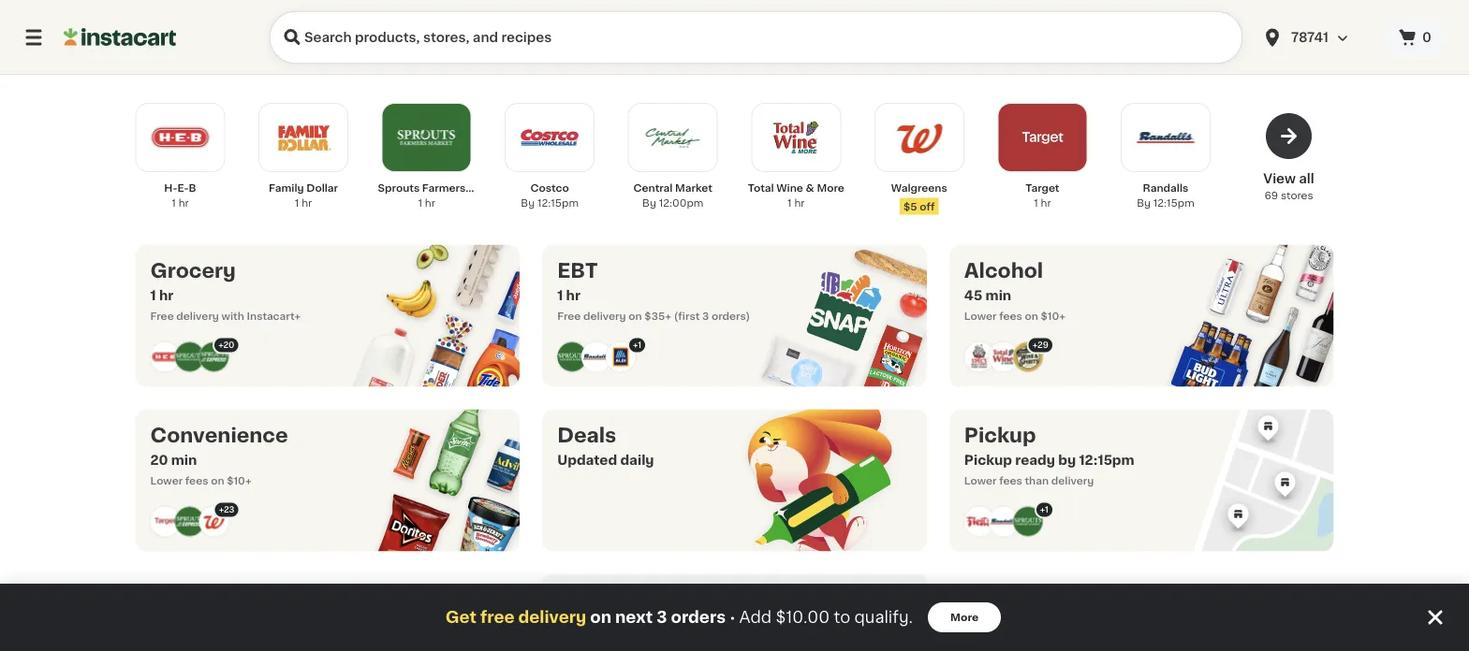 Task type: vqa. For each thing, say whether or not it's contained in the screenshot.


Task type: locate. For each thing, give the bounding box(es) containing it.
1 inside grocery 1 hr free delivery with instacart+
[[150, 289, 156, 302]]

12:15pm
[[537, 198, 579, 208], [1153, 198, 1195, 208], [1079, 454, 1135, 467]]

add
[[739, 610, 772, 626]]

market up 12:00pm
[[675, 183, 713, 193]]

sprouts farmers market logo image
[[175, 342, 205, 372], [557, 342, 587, 372], [1013, 507, 1043, 537]]

1 vertical spatial min
[[171, 454, 197, 467]]

+ 1 for pickup
[[1040, 506, 1049, 514]]

by for randalls by 12:15pm
[[1137, 198, 1151, 208]]

more
[[817, 183, 844, 193], [950, 613, 979, 623]]

+ down convenience 20 min lower fees on $10+
[[219, 506, 224, 514]]

market
[[468, 183, 506, 193], [675, 183, 713, 193]]

free for ebt
[[557, 311, 581, 321]]

min
[[986, 289, 1011, 302], [171, 454, 197, 467]]

to
[[834, 610, 850, 626]]

delivery right free
[[518, 610, 586, 626]]

0 vertical spatial pickup
[[964, 426, 1036, 446]]

fees left 'than'
[[999, 476, 1022, 486]]

1 horizontal spatial + 1
[[1040, 506, 1049, 514]]

more button
[[928, 603, 1001, 633]]

e-
[[177, 183, 189, 193]]

fees for convenience
[[185, 476, 208, 486]]

sprouts express logo image down with
[[199, 342, 229, 372]]

20
[[223, 341, 235, 349], [150, 454, 168, 467]]

•
[[730, 610, 736, 625]]

fees up total wine & more logo at the right bottom
[[999, 311, 1022, 321]]

alcohol heading
[[964, 260, 1066, 282]]

hr down farmers
[[425, 198, 435, 208]]

0 vertical spatial randalls logo image
[[582, 342, 612, 372]]

daily
[[620, 454, 654, 467]]

2 horizontal spatial by
[[1137, 198, 1151, 208]]

costco by 12:15pm
[[521, 183, 579, 208]]

fees
[[999, 311, 1022, 321], [185, 476, 208, 486], [999, 476, 1022, 486]]

by inside randalls by 12:15pm
[[1137, 198, 1151, 208]]

delivery up aldi logo
[[583, 311, 626, 321]]

market right farmers
[[468, 183, 506, 193]]

0 button
[[1385, 19, 1447, 56]]

12:15pm down randalls
[[1153, 198, 1195, 208]]

20 down with
[[223, 341, 235, 349]]

hr down dollar
[[302, 198, 312, 208]]

0 horizontal spatial + 1
[[633, 341, 642, 349]]

free down ebt
[[557, 311, 581, 321]]

1 by from the left
[[521, 198, 535, 208]]

ebt
[[557, 261, 598, 281]]

1 horizontal spatial sprouts farmers market logo image
[[557, 342, 587, 372]]

delivery
[[176, 311, 219, 321], [583, 311, 626, 321], [1051, 476, 1094, 486], [518, 610, 586, 626]]

1 horizontal spatial by
[[642, 198, 656, 208]]

sprouts express logo image left the "+ 23"
[[175, 507, 205, 537]]

12:15pm right "by"
[[1079, 454, 1135, 467]]

hr inside target 1 hr
[[1041, 198, 1051, 208]]

1 horizontal spatial 12:15pm
[[1079, 454, 1135, 467]]

fees inside alcohol 45 min lower fees on $10+
[[999, 311, 1022, 321]]

12:15pm for randalls
[[1153, 198, 1195, 208]]

min inside alcohol 45 min lower fees on $10+
[[986, 289, 1011, 302]]

central
[[633, 183, 673, 193]]

0 vertical spatial more
[[817, 183, 844, 193]]

$10+ up 23
[[227, 476, 252, 486]]

1 vertical spatial randalls logo image
[[989, 507, 1019, 537]]

12:15pm inside costco by 12:15pm
[[537, 198, 579, 208]]

12:15pm inside randalls by 12:15pm
[[1153, 198, 1195, 208]]

min inside convenience 20 min lower fees on $10+
[[171, 454, 197, 467]]

randalls
[[1143, 183, 1189, 193]]

delivery left with
[[176, 311, 219, 321]]

on left $35+
[[629, 311, 642, 321]]

next
[[615, 610, 653, 626]]

on up the "+ 23"
[[211, 476, 224, 486]]

+ 23
[[219, 506, 235, 514]]

grocery
[[150, 261, 236, 281]]

12:15pm for costco
[[537, 198, 579, 208]]

0 horizontal spatial 3
[[657, 610, 667, 626]]

ebt heading
[[557, 260, 750, 282]]

lower up target: fast delivery logo
[[150, 476, 183, 486]]

by down central
[[642, 198, 656, 208]]

sprouts farmers market logo image down 'than'
[[1013, 507, 1043, 537]]

12:15pm down costco on the left of page
[[537, 198, 579, 208]]

treatment tracker modal dialog
[[0, 584, 1469, 652]]

1 down "target"
[[1034, 198, 1038, 208]]

0 horizontal spatial 12:15pm
[[537, 198, 579, 208]]

on inside alcohol 45 min lower fees on $10+
[[1025, 311, 1038, 321]]

1 down wine
[[788, 198, 792, 208]]

1 horizontal spatial randalls logo image
[[989, 507, 1019, 537]]

20 inside convenience 20 min lower fees on $10+
[[150, 454, 168, 467]]

20 for +
[[223, 341, 235, 349]]

by down randalls
[[1137, 198, 1151, 208]]

+ for ebt
[[633, 341, 638, 349]]

lower inside alcohol 45 min lower fees on $10+
[[964, 311, 997, 321]]

0 horizontal spatial min
[[171, 454, 197, 467]]

free for grocery
[[150, 311, 174, 321]]

78741
[[1291, 31, 1329, 44]]

0 horizontal spatial randalls logo image
[[582, 342, 612, 372]]

walgreens image
[[888, 106, 951, 169]]

randalls image
[[1134, 106, 1198, 169]]

3
[[702, 311, 709, 321], [657, 610, 667, 626]]

free up h-e-b logo
[[150, 311, 174, 321]]

hr down grocery
[[159, 289, 174, 302]]

+ down ebt 1 hr free delivery on $35+ (first 3 orders)
[[633, 341, 638, 349]]

1 vertical spatial pickup
[[964, 454, 1012, 467]]

delivery inside pickup pickup ready by 12:15pm lower fees than delivery
[[1051, 476, 1094, 486]]

1 free from the left
[[150, 311, 174, 321]]

29
[[1038, 341, 1049, 349]]

delivery inside ebt 1 hr free delivery on $35+ (first 3 orders)
[[583, 311, 626, 321]]

0 horizontal spatial more
[[817, 183, 844, 193]]

$10+ up 29 in the bottom of the page
[[1041, 311, 1066, 321]]

$10+ inside alcohol 45 min lower fees on $10+
[[1041, 311, 1066, 321]]

on left next
[[590, 610, 611, 626]]

0 vertical spatial + 1
[[633, 341, 642, 349]]

hr
[[179, 198, 189, 208], [302, 198, 312, 208], [425, 198, 435, 208], [794, 198, 805, 208], [1041, 198, 1051, 208], [159, 289, 174, 302], [566, 289, 581, 302]]

lower up the fiesta mart logo
[[964, 476, 997, 486]]

+ down 'than'
[[1040, 506, 1045, 514]]

on inside convenience 20 min lower fees on $10+
[[211, 476, 224, 486]]

+ 1
[[633, 341, 642, 349], [1040, 506, 1049, 514]]

delivery down "by"
[[1051, 476, 1094, 486]]

1 horizontal spatial $10+
[[1041, 311, 1066, 321]]

+ for grocery
[[218, 341, 223, 349]]

central market image
[[641, 106, 705, 169]]

lower
[[964, 311, 997, 321], [150, 476, 183, 486], [964, 476, 997, 486]]

fees inside pickup pickup ready by 12:15pm lower fees than delivery
[[999, 476, 1022, 486]]

0 vertical spatial min
[[986, 289, 1011, 302]]

1 inside h-e-b 1 hr
[[172, 198, 176, 208]]

lower inside pickup pickup ready by 12:15pm lower fees than delivery
[[964, 476, 997, 486]]

None search field
[[270, 11, 1243, 64]]

on up + 29
[[1025, 311, 1038, 321]]

free inside ebt 1 hr free delivery on $35+ (first 3 orders)
[[557, 311, 581, 321]]

sprouts farmers market logo image left + 20
[[175, 342, 205, 372]]

family
[[269, 183, 304, 193]]

(first
[[674, 311, 700, 321]]

free inside grocery 1 hr free delivery with instacart+
[[150, 311, 174, 321]]

more right "qualify."
[[950, 613, 979, 623]]

fees inside convenience 20 min lower fees on $10+
[[185, 476, 208, 486]]

2 by from the left
[[642, 198, 656, 208]]

1 down h-
[[172, 198, 176, 208]]

2 market from the left
[[675, 183, 713, 193]]

1 down sprouts on the top of page
[[418, 198, 422, 208]]

randalls logo image down ready
[[989, 507, 1019, 537]]

+ for alcohol
[[1033, 341, 1038, 349]]

pickup pickup ready by 12:15pm lower fees than delivery
[[964, 426, 1135, 486]]

$10+
[[1041, 311, 1066, 321], [227, 476, 252, 486]]

min down "convenience"
[[171, 454, 197, 467]]

0 vertical spatial 20
[[223, 341, 235, 349]]

0 vertical spatial 3
[[702, 311, 709, 321]]

3 by from the left
[[1137, 198, 1151, 208]]

0 horizontal spatial 20
[[150, 454, 168, 467]]

1 horizontal spatial more
[[950, 613, 979, 623]]

walgreens logo image
[[199, 507, 229, 537]]

hr down "target"
[[1041, 198, 1051, 208]]

+
[[218, 341, 223, 349], [633, 341, 638, 349], [1033, 341, 1038, 349], [219, 506, 224, 514], [1040, 506, 1045, 514]]

20 up target: fast delivery logo
[[150, 454, 168, 467]]

by inside central market by 12:00pm
[[642, 198, 656, 208]]

fiesta mart logo image
[[964, 507, 994, 537]]

1 inside ebt 1 hr free delivery on $35+ (first 3 orders)
[[557, 289, 563, 302]]

0 vertical spatial $10+
[[1041, 311, 1066, 321]]

free
[[150, 311, 174, 321], [557, 311, 581, 321]]

+ for pickup
[[1040, 506, 1045, 514]]

1 down family
[[295, 198, 299, 208]]

+ for convenience
[[219, 506, 224, 514]]

+ 1 down 'than'
[[1040, 506, 1049, 514]]

hr inside ebt 1 hr free delivery on $35+ (first 3 orders)
[[566, 289, 581, 302]]

0 horizontal spatial by
[[521, 198, 535, 208]]

fees up "walgreens logo"
[[185, 476, 208, 486]]

0 horizontal spatial sprouts farmers market logo image
[[175, 342, 205, 372]]

1 down ebt
[[557, 289, 563, 302]]

more inside button
[[950, 613, 979, 623]]

1 horizontal spatial 3
[[702, 311, 709, 321]]

target: fast delivery logo image
[[150, 507, 180, 537]]

travis heights wine & spirits logo image
[[1013, 342, 1043, 372]]

pickup up ready
[[964, 426, 1036, 446]]

alcohol
[[964, 261, 1043, 281]]

+ right total wine & more logo at the right bottom
[[1033, 341, 1038, 349]]

0 horizontal spatial free
[[150, 311, 174, 321]]

hr down e-
[[179, 198, 189, 208]]

1 horizontal spatial market
[[675, 183, 713, 193]]

h-e-b 1 hr
[[164, 183, 196, 208]]

1 vertical spatial 3
[[657, 610, 667, 626]]

pickup left ready
[[964, 454, 1012, 467]]

0 horizontal spatial $10+
[[227, 476, 252, 486]]

hr down wine
[[794, 198, 805, 208]]

1 horizontal spatial 20
[[223, 341, 235, 349]]

sprouts farmers market logo image left aldi logo
[[557, 342, 587, 372]]

1 horizontal spatial min
[[986, 289, 1011, 302]]

1 vertical spatial more
[[950, 613, 979, 623]]

randalls logo image
[[582, 342, 612, 372], [989, 507, 1019, 537]]

1 market from the left
[[468, 183, 506, 193]]

deals heading
[[557, 425, 654, 447]]

+ 1 down ebt 1 hr free delivery on $35+ (first 3 orders)
[[633, 341, 642, 349]]

1 pickup from the top
[[964, 426, 1036, 446]]

12:00pm
[[659, 198, 704, 208]]

$35+
[[645, 311, 671, 321]]

than
[[1025, 476, 1049, 486]]

78741 button
[[1261, 11, 1374, 64]]

total
[[748, 183, 774, 193]]

45
[[964, 289, 983, 302]]

3 right next
[[657, 610, 667, 626]]

hr down ebt
[[566, 289, 581, 302]]

orders)
[[712, 311, 750, 321]]

1 down grocery
[[150, 289, 156, 302]]

pickup
[[964, 426, 1036, 446], [964, 454, 1012, 467]]

by
[[521, 198, 535, 208], [642, 198, 656, 208], [1137, 198, 1151, 208]]

+ down with
[[218, 341, 223, 349]]

min down the alcohol
[[986, 289, 1011, 302]]

sprouts express logo image
[[199, 342, 229, 372], [175, 507, 205, 537]]

2 horizontal spatial 12:15pm
[[1153, 198, 1195, 208]]

1 vertical spatial sprouts express logo image
[[175, 507, 205, 537]]

target image
[[1011, 106, 1074, 169]]

1 vertical spatial $10+
[[227, 476, 252, 486]]

free
[[480, 610, 515, 626]]

randalls logo image up deals heading
[[582, 342, 612, 372]]

1 vertical spatial + 1
[[1040, 506, 1049, 514]]

0 horizontal spatial market
[[468, 183, 506, 193]]

dollar
[[306, 183, 338, 193]]

on inside ebt 1 hr free delivery on $35+ (first 3 orders)
[[629, 311, 642, 321]]

by down costco on the left of page
[[521, 198, 535, 208]]

lower inside convenience 20 min lower fees on $10+
[[150, 476, 183, 486]]

$10+ inside convenience 20 min lower fees on $10+
[[227, 476, 252, 486]]

3 right (first
[[702, 311, 709, 321]]

more right &
[[817, 183, 844, 193]]

deals updated daily
[[557, 426, 654, 467]]

randalls by 12:15pm
[[1137, 183, 1195, 208]]

2 free from the left
[[557, 311, 581, 321]]

1 horizontal spatial free
[[557, 311, 581, 321]]

costco image
[[518, 106, 582, 169]]

1 inside target 1 hr
[[1034, 198, 1038, 208]]

1 vertical spatial 20
[[150, 454, 168, 467]]

on
[[629, 311, 642, 321], [1025, 311, 1038, 321], [211, 476, 224, 486], [590, 610, 611, 626]]

lower down 45
[[964, 311, 997, 321]]

family dollar 1 hr
[[269, 183, 338, 208]]

1
[[172, 198, 176, 208], [295, 198, 299, 208], [418, 198, 422, 208], [788, 198, 792, 208], [1034, 198, 1038, 208], [150, 289, 156, 302], [557, 289, 563, 302], [638, 341, 642, 349], [1045, 506, 1049, 514]]

$5
[[904, 201, 917, 212]]

by inside costco by 12:15pm
[[521, 198, 535, 208]]



Task type: describe. For each thing, give the bounding box(es) containing it.
aldi logo image
[[606, 342, 636, 372]]

hr inside sprouts farmers market 1 hr
[[425, 198, 435, 208]]

with
[[222, 311, 244, 321]]

instacart image
[[64, 26, 176, 49]]

all
[[1299, 172, 1314, 185]]

&
[[806, 183, 814, 193]]

target 1 hr
[[1026, 183, 1060, 208]]

alcohol 45 min lower fees on $10+
[[964, 261, 1066, 321]]

randalls logo image for ebt
[[582, 342, 612, 372]]

central market by 12:00pm
[[633, 183, 713, 208]]

convenience
[[150, 426, 288, 446]]

qualify.
[[854, 610, 913, 626]]

min for alcohol
[[986, 289, 1011, 302]]

orders
[[671, 610, 726, 626]]

23
[[224, 506, 235, 514]]

stores
[[1281, 191, 1313, 201]]

1 down 'than'
[[1045, 506, 1049, 514]]

family dollar image
[[272, 106, 335, 169]]

convenience heading
[[150, 425, 288, 447]]

off
[[920, 201, 935, 212]]

h e b image
[[148, 106, 212, 169]]

0 vertical spatial sprouts express logo image
[[199, 342, 229, 372]]

total wine & more 1 hr
[[748, 183, 844, 208]]

more inside total wine & more 1 hr
[[817, 183, 844, 193]]

hr inside total wine & more 1 hr
[[794, 198, 805, 208]]

1 inside sprouts farmers market 1 hr
[[418, 198, 422, 208]]

h-e-b logo image
[[150, 342, 180, 372]]

walgreens $5 off
[[891, 183, 947, 212]]

farmers
[[422, 183, 466, 193]]

1 inside total wine & more 1 hr
[[788, 198, 792, 208]]

hr inside family dollar 1 hr
[[302, 198, 312, 208]]

get
[[446, 610, 477, 626]]

convenience 20 min lower fees on $10+
[[150, 426, 288, 486]]

69
[[1265, 191, 1278, 201]]

1 inside family dollar 1 hr
[[295, 198, 299, 208]]

lower for convenience
[[150, 476, 183, 486]]

Search field
[[270, 11, 1243, 64]]

lower for alcohol
[[964, 311, 997, 321]]

by
[[1058, 454, 1076, 467]]

delivery inside grocery 1 hr free delivery with instacart+
[[176, 311, 219, 321]]

get free delivery on next 3 orders • add $10.00 to qualify.
[[446, 610, 913, 626]]

sprouts
[[378, 183, 420, 193]]

costco
[[530, 183, 569, 193]]

total wine & more logo image
[[989, 342, 1019, 372]]

pickup heading
[[964, 425, 1135, 447]]

total wine & more image
[[764, 106, 828, 169]]

target
[[1026, 183, 1060, 193]]

$10+ for alcohol
[[1041, 311, 1066, 321]]

on inside treatment tracker modal dialog
[[590, 610, 611, 626]]

20 for convenience
[[150, 454, 168, 467]]

grocery heading
[[150, 260, 301, 282]]

1 right aldi logo
[[638, 341, 642, 349]]

updated
[[557, 454, 617, 467]]

on for alcohol
[[1025, 311, 1038, 321]]

hr inside h-e-b 1 hr
[[179, 198, 189, 208]]

on for ebt
[[629, 311, 642, 321]]

market inside central market by 12:00pm
[[675, 183, 713, 193]]

delivery inside treatment tracker modal dialog
[[518, 610, 586, 626]]

h-
[[164, 183, 177, 193]]

2 horizontal spatial sprouts farmers market logo image
[[1013, 507, 1043, 537]]

hr inside grocery 1 hr free delivery with instacart+
[[159, 289, 174, 302]]

sprouts farmers market image
[[395, 106, 458, 169]]

3 inside ebt 1 hr free delivery on $35+ (first 3 orders)
[[702, 311, 709, 321]]

instacart+
[[247, 311, 301, 321]]

$10+ for convenience
[[227, 476, 252, 486]]

0
[[1422, 31, 1432, 44]]

walgreens
[[891, 183, 947, 193]]

+ 20
[[218, 341, 235, 349]]

wine
[[777, 183, 803, 193]]

view
[[1263, 172, 1296, 185]]

spec's logo image
[[964, 342, 994, 372]]

12:15pm inside pickup pickup ready by 12:15pm lower fees than delivery
[[1079, 454, 1135, 467]]

ready
[[1015, 454, 1055, 467]]

$10.00
[[776, 610, 830, 626]]

3 inside treatment tracker modal dialog
[[657, 610, 667, 626]]

sprouts farmers market 1 hr
[[378, 183, 506, 208]]

by for costco by 12:15pm
[[521, 198, 535, 208]]

view all 69 stores
[[1263, 172, 1314, 201]]

randalls logo image for pickup
[[989, 507, 1019, 537]]

on for convenience
[[211, 476, 224, 486]]

+ 29
[[1033, 341, 1049, 349]]

ebt 1 hr free delivery on $35+ (first 3 orders)
[[557, 261, 750, 321]]

grocery 1 hr free delivery with instacart+
[[150, 261, 301, 321]]

market inside sprouts farmers market 1 hr
[[468, 183, 506, 193]]

2 pickup from the top
[[964, 454, 1012, 467]]

min for convenience
[[171, 454, 197, 467]]

78741 button
[[1250, 11, 1385, 64]]

b
[[189, 183, 196, 193]]

deals
[[557, 426, 616, 446]]

fees for alcohol
[[999, 311, 1022, 321]]

+ 1 for ebt
[[633, 341, 642, 349]]



